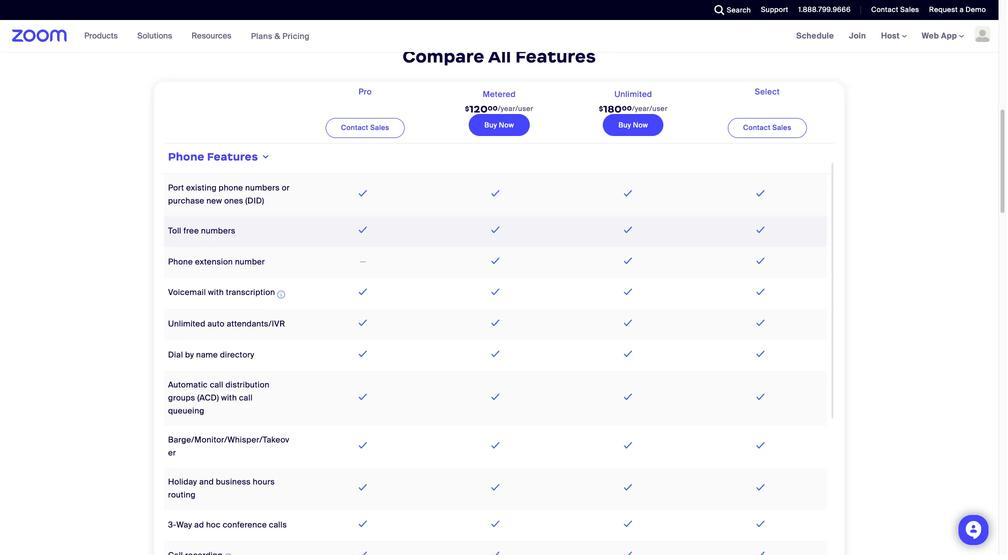 Task type: locate. For each thing, give the bounding box(es) containing it.
select
[[755, 87, 780, 97]]

web app button
[[922, 31, 964, 41]]

right image
[[261, 153, 271, 161]]

2 buy now link from the left
[[603, 114, 664, 136]]

host
[[881, 31, 902, 41]]

included image
[[489, 188, 502, 200], [622, 188, 635, 200], [356, 224, 370, 236], [622, 224, 635, 236], [754, 224, 768, 236], [754, 255, 768, 267], [356, 286, 370, 298], [622, 286, 635, 298], [754, 286, 768, 298], [356, 317, 370, 329], [489, 317, 502, 329], [622, 317, 635, 329], [754, 317, 768, 329], [356, 348, 370, 360], [754, 348, 768, 360], [489, 391, 502, 403], [622, 391, 635, 403], [754, 391, 768, 403], [356, 440, 370, 452], [489, 440, 502, 452], [622, 440, 635, 452], [489, 482, 502, 494], [489, 519, 502, 531], [622, 519, 635, 531], [754, 519, 768, 531], [356, 550, 370, 556], [489, 550, 502, 556], [754, 550, 768, 556]]

1 vertical spatial unlimited
[[168, 319, 205, 329]]

0 horizontal spatial $
[[465, 105, 470, 113]]

1 horizontal spatial features
[[516, 45, 596, 67]]

2 horizontal spatial contact
[[872, 5, 899, 14]]

sales down 'pro'
[[370, 123, 389, 132]]

metered
[[483, 89, 516, 99]]

phone up voicemail
[[168, 257, 193, 267]]

2 $ from the left
[[599, 105, 604, 113]]

hoc
[[206, 520, 221, 531]]

/year/user right 180
[[632, 104, 668, 113]]

or
[[282, 183, 290, 193]]

0 vertical spatial numbers
[[245, 183, 280, 193]]

unlimited
[[615, 89, 652, 99], [168, 319, 205, 329]]

phone
[[168, 150, 204, 164], [168, 257, 193, 267]]

now down $ 120 00 /year/user
[[499, 121, 514, 130]]

now for 180
[[633, 121, 648, 130]]

unlimited up "$ 180 00 /year/user"
[[615, 89, 652, 99]]

contact sales link
[[864, 0, 922, 20], [872, 5, 920, 14], [326, 118, 405, 138], [728, 118, 807, 138]]

2 00 from the left
[[622, 104, 632, 113]]

sales down select
[[773, 123, 792, 132]]

0 horizontal spatial call
[[210, 380, 223, 390]]

0 vertical spatial phone
[[168, 150, 204, 164]]

join
[[849, 31, 866, 41]]

name
[[196, 350, 218, 360]]

support link
[[754, 0, 791, 20], [761, 5, 789, 14]]

1 horizontal spatial /year/user
[[632, 104, 668, 113]]

sales
[[901, 5, 920, 14], [370, 123, 389, 132], [773, 123, 792, 132]]

buy for 120
[[485, 121, 497, 130]]

1 horizontal spatial $
[[599, 105, 604, 113]]

00 inside "$ 180 00 /year/user"
[[622, 104, 632, 113]]

contact sales down 'pro'
[[341, 123, 389, 132]]

products button
[[84, 20, 122, 52]]

1 horizontal spatial buy now
[[619, 121, 648, 130]]

way
[[176, 520, 192, 531]]

app
[[941, 31, 957, 41]]

call up (acd) on the bottom
[[210, 380, 223, 390]]

0 horizontal spatial now
[[499, 121, 514, 130]]

0 vertical spatial call
[[210, 380, 223, 390]]

phone features
[[168, 150, 258, 164]]

solutions
[[137, 31, 172, 41]]

1.888.799.9666 button
[[791, 0, 854, 20], [799, 5, 851, 14]]

search
[[727, 6, 751, 15]]

join link
[[842, 20, 874, 52]]

1.888.799.9666
[[799, 5, 851, 14]]

groups
[[168, 393, 195, 403]]

buy now down $ 120 00 /year/user
[[485, 121, 514, 130]]

0 horizontal spatial unlimited
[[168, 319, 205, 329]]

1 horizontal spatial now
[[633, 121, 648, 130]]

pricing
[[283, 31, 310, 41]]

now down "$ 180 00 /year/user"
[[633, 121, 648, 130]]

/year/user inside "$ 180 00 /year/user"
[[632, 104, 668, 113]]

2 buy now from the left
[[619, 121, 648, 130]]

2 now from the left
[[633, 121, 648, 130]]

contact sales down select
[[743, 123, 792, 132]]

resources
[[192, 31, 232, 41]]

call
[[210, 380, 223, 390], [239, 393, 253, 403]]

1 00 from the left
[[488, 104, 498, 113]]

0 vertical spatial with
[[208, 287, 224, 298]]

sales up "host" dropdown button
[[901, 5, 920, 14]]

contact sales
[[872, 5, 920, 14], [341, 123, 389, 132], [743, 123, 792, 132]]

2 buy from the left
[[619, 121, 631, 130]]

1 horizontal spatial buy
[[619, 121, 631, 130]]

contact
[[872, 5, 899, 14], [341, 123, 369, 132], [743, 123, 771, 132]]

1 horizontal spatial call
[[239, 393, 253, 403]]

web app
[[922, 31, 957, 41]]

&
[[275, 31, 280, 41]]

$ inside $ 120 00 /year/user
[[465, 105, 470, 113]]

number
[[235, 257, 265, 267]]

/year/user down 'metered'
[[498, 104, 534, 113]]

(acd)
[[197, 393, 219, 403]]

1 buy now link from the left
[[469, 114, 530, 136]]

toll
[[168, 226, 181, 236]]

now for 120
[[499, 121, 514, 130]]

buy now
[[485, 121, 514, 130], [619, 121, 648, 130]]

dial
[[168, 350, 183, 360]]

1 horizontal spatial buy now link
[[603, 114, 664, 136]]

/year/user
[[498, 104, 534, 113], [632, 104, 668, 113]]

holiday
[[168, 477, 197, 488]]

2 /year/user from the left
[[632, 104, 668, 113]]

0 vertical spatial features
[[516, 45, 596, 67]]

buy down "$ 180 00 /year/user"
[[619, 121, 631, 130]]

contact down 'pro'
[[341, 123, 369, 132]]

/year/user for 180
[[632, 104, 668, 113]]

0 horizontal spatial 00
[[488, 104, 498, 113]]

with right (acd) on the bottom
[[221, 393, 237, 403]]

zoom logo image
[[12, 30, 67, 42]]

numbers right 'free'
[[201, 226, 236, 236]]

2 phone from the top
[[168, 257, 193, 267]]

dial by name directory
[[168, 350, 254, 360]]

product information navigation
[[77, 20, 317, 53]]

er
[[168, 448, 176, 459]]

1 vertical spatial with
[[221, 393, 237, 403]]

business
[[216, 477, 251, 488]]

compare
[[403, 45, 485, 67]]

00 for 120
[[488, 104, 498, 113]]

0 horizontal spatial numbers
[[201, 226, 236, 236]]

1 $ from the left
[[465, 105, 470, 113]]

1 buy now from the left
[[485, 121, 514, 130]]

$ 120 00 /year/user
[[465, 103, 534, 115]]

with inside "automatic call distribution groups (acd) with call queueing"
[[221, 393, 237, 403]]

1 /year/user from the left
[[498, 104, 534, 113]]

with
[[208, 287, 224, 298], [221, 393, 237, 403]]

contact up 'host'
[[872, 5, 899, 14]]

0 horizontal spatial /year/user
[[498, 104, 534, 113]]

$
[[465, 105, 470, 113], [599, 105, 604, 113]]

phone up "port" at the top
[[168, 150, 204, 164]]

application
[[168, 551, 235, 556]]

1 buy from the left
[[485, 121, 497, 130]]

voicemail with transcription application
[[168, 287, 287, 301]]

with right voicemail
[[208, 287, 224, 298]]

0 horizontal spatial features
[[207, 150, 258, 164]]

now
[[499, 121, 514, 130], [633, 121, 648, 130]]

attendants/ivr
[[227, 319, 285, 329]]

included image
[[356, 188, 370, 200], [754, 188, 768, 200], [489, 224, 502, 236], [489, 255, 502, 267], [622, 255, 635, 267], [489, 286, 502, 298], [489, 348, 502, 360], [622, 348, 635, 360], [356, 391, 370, 403], [754, 440, 768, 452], [356, 482, 370, 494], [622, 482, 635, 494], [754, 482, 768, 494], [356, 519, 370, 531], [622, 550, 635, 556]]

1 now from the left
[[499, 121, 514, 130]]

1 horizontal spatial 00
[[622, 104, 632, 113]]

unlimited for unlimited auto attendants/ivr
[[168, 319, 205, 329]]

/year/user inside $ 120 00 /year/user
[[498, 104, 534, 113]]

0 vertical spatial unlimited
[[615, 89, 652, 99]]

contact down select
[[743, 123, 771, 132]]

1 vertical spatial numbers
[[201, 226, 236, 236]]

calls
[[269, 520, 287, 531]]

0 horizontal spatial buy now link
[[469, 114, 530, 136]]

1 horizontal spatial numbers
[[245, 183, 280, 193]]

0 horizontal spatial sales
[[370, 123, 389, 132]]

buy
[[485, 121, 497, 130], [619, 121, 631, 130]]

180
[[604, 103, 622, 115]]

voicemail with transcription image
[[277, 289, 285, 301]]

phone features cell
[[164, 146, 835, 170]]

plans & pricing link
[[251, 31, 310, 41], [251, 31, 310, 41]]

0 horizontal spatial buy now
[[485, 121, 514, 130]]

00 inside $ 120 00 /year/user
[[488, 104, 498, 113]]

existing
[[186, 183, 217, 193]]

ad
[[194, 520, 204, 531]]

request a demo link
[[922, 0, 999, 20], [930, 5, 986, 14]]

2 horizontal spatial sales
[[901, 5, 920, 14]]

1 vertical spatial phone
[[168, 257, 193, 267]]

buy down $ 120 00 /year/user
[[485, 121, 497, 130]]

$ for 180
[[599, 105, 604, 113]]

phone inside cell
[[168, 150, 204, 164]]

1 horizontal spatial unlimited
[[615, 89, 652, 99]]

call down distribution
[[239, 393, 253, 403]]

unlimited left auto
[[168, 319, 205, 329]]

0 horizontal spatial buy
[[485, 121, 497, 130]]

banner
[[0, 20, 999, 53]]

host button
[[881, 31, 907, 41]]

holiday and business hours routing
[[168, 477, 275, 501]]

numbers up "(did)"
[[245, 183, 280, 193]]

1 phone from the top
[[168, 150, 204, 164]]

$ inside "$ 180 00 /year/user"
[[599, 105, 604, 113]]

00
[[488, 104, 498, 113], [622, 104, 632, 113]]

conference
[[223, 520, 267, 531]]

buy now down "$ 180 00 /year/user"
[[619, 121, 648, 130]]

features
[[516, 45, 596, 67], [207, 150, 258, 164]]

contact sales up "host" dropdown button
[[872, 5, 920, 14]]

numbers
[[245, 183, 280, 193], [201, 226, 236, 236]]

1 vertical spatial features
[[207, 150, 258, 164]]



Task type: describe. For each thing, give the bounding box(es) containing it.
barge/monitor/whisper/takeov
[[168, 435, 290, 446]]

profile picture image
[[975, 26, 991, 42]]

port
[[168, 183, 184, 193]]

search button
[[707, 0, 754, 20]]

/year/user for 120
[[498, 104, 534, 113]]

by
[[185, 350, 194, 360]]

$ 180 00 /year/user
[[599, 103, 668, 115]]

automatic
[[168, 380, 208, 390]]

plans & pricing
[[251, 31, 310, 41]]

$ for 120
[[465, 105, 470, 113]]

request a demo
[[930, 5, 986, 14]]

barge/monitor/whisper/takeov er
[[168, 435, 290, 459]]

hours
[[253, 477, 275, 488]]

purchase
[[168, 196, 204, 206]]

call recording image
[[225, 552, 233, 556]]

compare all features
[[403, 45, 596, 67]]

demo
[[966, 5, 986, 14]]

buy now link for 180
[[603, 114, 664, 136]]

2 horizontal spatial contact sales
[[872, 5, 920, 14]]

buy for 180
[[619, 121, 631, 130]]

automatic call distribution groups (acd) with call queueing
[[168, 380, 270, 417]]

resources button
[[192, 20, 236, 52]]

phone extension number
[[168, 257, 265, 267]]

pro
[[359, 87, 372, 97]]

0 horizontal spatial contact
[[341, 123, 369, 132]]

1 vertical spatial call
[[239, 393, 253, 403]]

voicemail
[[168, 287, 206, 298]]

unlimited for unlimited
[[615, 89, 652, 99]]

1 horizontal spatial contact sales
[[743, 123, 792, 132]]

port existing phone numbers or purchase new ones (did)
[[168, 183, 290, 206]]

solutions button
[[137, 20, 177, 52]]

with inside application
[[208, 287, 224, 298]]

queueing
[[168, 406, 204, 417]]

plans
[[251, 31, 273, 41]]

a
[[960, 5, 964, 14]]

buy now for 120
[[485, 121, 514, 130]]

directory
[[220, 350, 254, 360]]

ones
[[224, 196, 243, 206]]

120
[[470, 103, 488, 115]]

products
[[84, 31, 118, 41]]

features inside cell
[[207, 150, 258, 164]]

phone for phone extension number
[[168, 257, 193, 267]]

support
[[761, 5, 789, 14]]

$180 per year per user element
[[599, 99, 668, 120]]

phone for phone features
[[168, 150, 204, 164]]

distribution
[[226, 380, 270, 390]]

schedule
[[797, 31, 834, 41]]

1 horizontal spatial contact
[[743, 123, 771, 132]]

new
[[207, 196, 222, 206]]

phone features application
[[164, 82, 842, 556]]

meetings navigation
[[789, 20, 999, 53]]

1 horizontal spatial sales
[[773, 123, 792, 132]]

web
[[922, 31, 939, 41]]

and
[[199, 477, 214, 488]]

extension
[[195, 257, 233, 267]]

(did)
[[245, 196, 264, 206]]

free
[[184, 226, 199, 236]]

3-way ad hoc conference calls
[[168, 520, 287, 531]]

routing
[[168, 490, 196, 501]]

voicemail with transcription
[[168, 287, 275, 298]]

unlimited auto attendants/ivr
[[168, 319, 285, 329]]

$120 per year per user element
[[465, 99, 534, 120]]

request
[[930, 5, 958, 14]]

00 for 180
[[622, 104, 632, 113]]

toll free numbers
[[168, 226, 236, 236]]

all
[[488, 45, 511, 67]]

3-
[[168, 520, 176, 531]]

auto
[[208, 319, 225, 329]]

schedule link
[[789, 20, 842, 52]]

0 horizontal spatial contact sales
[[341, 123, 389, 132]]

banner containing products
[[0, 20, 999, 53]]

phone
[[219, 183, 243, 193]]

transcription
[[226, 287, 275, 298]]

numbers inside port existing phone numbers or purchase new ones (did)
[[245, 183, 280, 193]]

buy now link for 120
[[469, 114, 530, 136]]

buy now for 180
[[619, 121, 648, 130]]

not included image
[[358, 256, 368, 268]]



Task type: vqa. For each thing, say whether or not it's contained in the screenshot.
window new image
no



